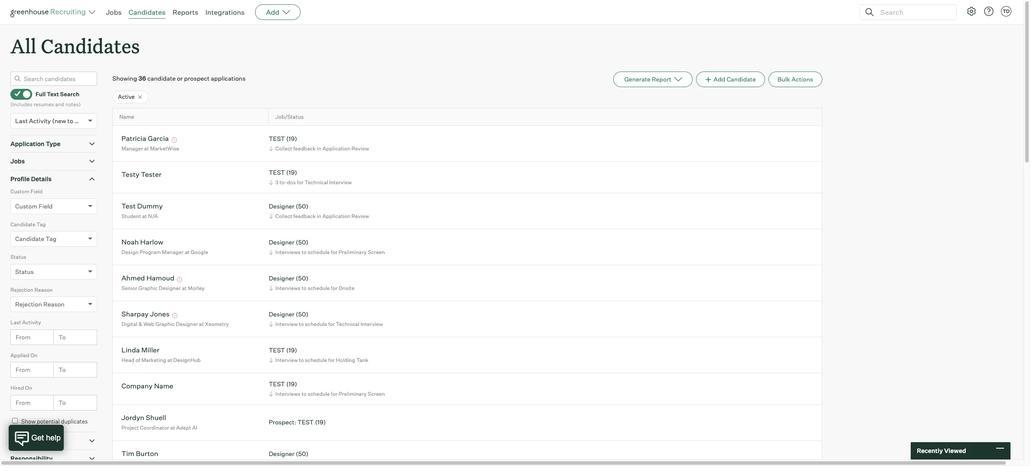 Task type: vqa. For each thing, say whether or not it's contained in the screenshot.


Task type: describe. For each thing, give the bounding box(es) containing it.
interviews for test (19) interviews to schedule for preliminary screen
[[275, 391, 301, 398]]

tim burton link
[[122, 450, 158, 460]]

test (19) interview to schedule for holding tank
[[269, 347, 369, 364]]

tank
[[357, 357, 369, 364]]

program
[[140, 249, 161, 256]]

collect feedback in application review link for (50)
[[268, 212, 371, 220]]

interview inside test (19) interview to schedule for holding tank
[[275, 357, 298, 364]]

Show potential duplicates checkbox
[[12, 418, 18, 424]]

test (19) collect feedback in application review
[[269, 135, 369, 152]]

1 vertical spatial candidate tag
[[15, 235, 56, 243]]

designhub
[[173, 357, 201, 364]]

activity for last activity (new to old)
[[29, 117, 51, 124]]

patricia garcia
[[122, 134, 169, 143]]

testy tester
[[122, 170, 162, 179]]

applied on
[[10, 352, 37, 359]]

to for designer (50) interview to schedule for technical interview
[[299, 321, 304, 328]]

for for designer (50) interviews to schedule for preliminary screen
[[331, 249, 338, 256]]

recently viewed
[[917, 448, 967, 455]]

interviews to schedule for preliminary screen link for (19)
[[268, 390, 387, 398]]

0 vertical spatial candidates
[[129, 8, 166, 16]]

for for test (19) 3 to-dos for technical interview
[[297, 179, 304, 186]]

actions
[[792, 76, 814, 83]]

potential
[[37, 418, 60, 425]]

schedule for designer (50) interview to schedule for technical interview
[[305, 321, 327, 328]]

google
[[191, 249, 208, 256]]

manager inside noah harlow design program manager at google
[[162, 249, 184, 256]]

1 vertical spatial candidates
[[41, 33, 140, 59]]

candidates link
[[129, 8, 166, 16]]

at down ahmed hamoud has been in onsite for more than 21 days image at left
[[182, 285, 187, 292]]

holding
[[336, 357, 355, 364]]

to for last activity
[[59, 334, 66, 341]]

1 vertical spatial rejection reason
[[15, 301, 65, 308]]

(new
[[52, 117, 66, 124]]

jobs link
[[106, 8, 122, 16]]

review for (19)
[[352, 145, 369, 152]]

0 horizontal spatial jobs
[[10, 158, 25, 165]]

tim
[[122, 450, 134, 458]]

ahmed hamoud link
[[122, 274, 174, 284]]

application for designer (50)
[[323, 213, 351, 220]]

showing 36 candidate or prospect applications
[[112, 75, 246, 82]]

1 vertical spatial custom
[[15, 203, 37, 210]]

screen for (50)
[[368, 249, 385, 256]]

0 vertical spatial field
[[31, 188, 43, 195]]

add button
[[255, 4, 301, 20]]

senior graphic designer at morley
[[122, 285, 205, 292]]

interviews for designer (50) interviews to schedule for onsite
[[275, 285, 301, 292]]

text
[[47, 91, 59, 98]]

application left type
[[10, 140, 44, 147]]

collect feedback in application review link for (19)
[[268, 144, 371, 153]]

show
[[21, 418, 36, 425]]

student
[[122, 213, 141, 220]]

td
[[1003, 8, 1010, 14]]

to for last activity (new to old)
[[68, 117, 73, 124]]

duplicates
[[61, 418, 88, 425]]

designer for designer (50)
[[269, 451, 295, 458]]

prospect:
[[269, 419, 296, 426]]

noah harlow link
[[122, 238, 163, 248]]

at inside noah harlow design program manager at google
[[185, 249, 190, 256]]

test for test (19) collect feedback in application review
[[269, 135, 285, 143]]

candidate
[[147, 75, 176, 82]]

applications
[[211, 75, 246, 82]]

activity for last activity
[[22, 319, 41, 326]]

bulk
[[778, 76, 791, 83]]

at inside test dummy student at n/a
[[142, 213, 147, 220]]

add for add
[[266, 8, 280, 16]]

0 vertical spatial candidate tag
[[10, 221, 46, 228]]

test right prospect:
[[298, 419, 314, 426]]

add for add candidate
[[714, 76, 726, 83]]

last for last activity (new to old)
[[15, 117, 28, 124]]

to for designer (50) interviews to schedule for preliminary screen
[[302, 249, 307, 256]]

prospect: test (19)
[[269, 419, 326, 426]]

for for designer (50) interviews to schedule for onsite
[[331, 285, 338, 292]]

0 horizontal spatial manager
[[122, 145, 143, 152]]

xeometry
[[205, 321, 229, 328]]

last activity (new to old) option
[[15, 117, 86, 124]]

1 vertical spatial graphic
[[156, 321, 175, 328]]

dos
[[287, 179, 296, 186]]

preliminary for (50)
[[339, 249, 367, 256]]

1 vertical spatial rejection
[[15, 301, 42, 308]]

designer for designer (50) interviews to schedule for onsite
[[269, 275, 295, 282]]

designer (50) interview to schedule for technical interview
[[269, 311, 383, 328]]

garcia
[[148, 134, 169, 143]]

interviews for designer (50) interviews to schedule for preliminary screen
[[275, 249, 301, 256]]

interview to schedule for technical interview link
[[268, 320, 385, 328]]

adept
[[176, 425, 191, 431]]

0 vertical spatial rejection
[[10, 287, 33, 293]]

jordyn
[[122, 414, 144, 422]]

interviews to schedule for preliminary screen link for (50)
[[268, 248, 387, 256]]

head
[[122, 357, 135, 364]]

project
[[122, 425, 139, 431]]

linda
[[122, 346, 140, 355]]

collect for designer
[[275, 213, 292, 220]]

collect for test
[[275, 145, 292, 152]]

preliminary for (19)
[[339, 391, 367, 398]]

onsite
[[339, 285, 355, 292]]

1 vertical spatial candidate
[[10, 221, 35, 228]]

(includes
[[10, 101, 32, 108]]

1 vertical spatial field
[[39, 203, 53, 210]]

active
[[118, 93, 135, 100]]

(19) down test (19) interviews to schedule for preliminary screen on the left bottom of page
[[315, 419, 326, 426]]

sharpay jones link
[[122, 310, 170, 320]]

test dummy student at n/a
[[122, 202, 163, 220]]

notes)
[[65, 101, 81, 108]]

to for applied on
[[59, 366, 66, 374]]

company
[[122, 382, 153, 391]]

recently
[[917, 448, 943, 455]]

36
[[138, 75, 146, 82]]

feedback for (19)
[[294, 145, 316, 152]]

candidate inside add candidate link
[[727, 76, 756, 83]]

from for last
[[16, 334, 31, 341]]

viewed
[[945, 448, 967, 455]]

bulk actions
[[778, 76, 814, 83]]

0 vertical spatial rejection reason
[[10, 287, 53, 293]]

senior
[[122, 285, 137, 292]]

details
[[31, 175, 52, 183]]

all candidates
[[10, 33, 140, 59]]

3 to-dos for technical interview link
[[268, 178, 354, 187]]

0 vertical spatial reason
[[35, 287, 53, 293]]

for for test (19) interviews to schedule for preliminary screen
[[331, 391, 338, 398]]

(19) for test (19) interview to schedule for holding tank
[[286, 347, 297, 354]]

designer (50)
[[269, 451, 309, 458]]

design
[[122, 249, 139, 256]]

job/status
[[276, 114, 304, 120]]

configure image
[[967, 6, 977, 16]]

company name
[[122, 382, 173, 391]]

at inside jordyn shuell project coordinator at adept ai
[[170, 425, 175, 431]]

profile details
[[10, 175, 52, 183]]

digital
[[122, 321, 137, 328]]

integrations
[[205, 8, 245, 16]]

and
[[55, 101, 64, 108]]

jordyn shuell project coordinator at adept ai
[[122, 414, 197, 431]]

test for test (19) interviews to schedule for preliminary screen
[[269, 381, 285, 388]]

bulk actions link
[[769, 72, 823, 87]]

miller
[[141, 346, 160, 355]]

ahmed hamoud has been in onsite for more than 21 days image
[[176, 278, 184, 283]]

hired
[[10, 385, 24, 392]]

sharpay jones has been in technical interview for more than 14 days image
[[171, 314, 179, 319]]

hired on
[[10, 385, 32, 392]]

interviews to schedule for onsite link
[[268, 284, 357, 292]]

status element
[[10, 253, 97, 286]]

from for hired
[[16, 399, 31, 407]]

0 vertical spatial tag
[[37, 221, 46, 228]]

last for last activity
[[10, 319, 21, 326]]

schedule for designer (50) interviews to schedule for onsite
[[308, 285, 330, 292]]

1 vertical spatial reason
[[43, 301, 65, 308]]

(50) for designer (50) interviews to schedule for onsite
[[296, 275, 309, 282]]

testy tester link
[[122, 170, 162, 180]]

morley
[[188, 285, 205, 292]]



Task type: locate. For each thing, give the bounding box(es) containing it.
collect feedback in application review link up test (19) 3 to-dos for technical interview on the left
[[268, 144, 371, 153]]

schedule up the designer (50) interviews to schedule for onsite on the left of the page
[[308, 249, 330, 256]]

1 collect feedback in application review link from the top
[[268, 144, 371, 153]]

1 vertical spatial manager
[[162, 249, 184, 256]]

1 vertical spatial interviews
[[275, 285, 301, 292]]

tag up status element
[[46, 235, 56, 243]]

schedule inside the designer (50) interviews to schedule for onsite
[[308, 285, 330, 292]]

activity down rejection reason element
[[22, 319, 41, 326]]

in up designer (50) interviews to schedule for preliminary screen
[[317, 213, 322, 220]]

reason
[[35, 287, 53, 293], [43, 301, 65, 308]]

schedule down interview to schedule for holding tank link
[[308, 391, 330, 398]]

harlow
[[140, 238, 163, 247]]

last activity
[[10, 319, 41, 326]]

1 vertical spatial jobs
[[10, 158, 25, 165]]

field
[[31, 188, 43, 195], [39, 203, 53, 210]]

1 vertical spatial interviews to schedule for preliminary screen link
[[268, 390, 387, 398]]

1 vertical spatial activity
[[22, 319, 41, 326]]

on right hired
[[25, 385, 32, 392]]

schedule inside test (19) interviews to schedule for preliminary screen
[[308, 391, 330, 398]]

marketwise
[[150, 145, 179, 152]]

2 interviews to schedule for preliminary screen link from the top
[[268, 390, 387, 398]]

n/a
[[148, 213, 158, 220]]

custom field
[[10, 188, 43, 195], [15, 203, 53, 210]]

full
[[36, 91, 46, 98]]

application type
[[10, 140, 60, 147]]

1 vertical spatial from
[[16, 366, 31, 374]]

sharpay jones
[[122, 310, 170, 319]]

burton
[[136, 450, 158, 458]]

generate report button
[[614, 72, 693, 87]]

collect inside test (19) collect feedback in application review
[[275, 145, 292, 152]]

for inside test (19) interviews to schedule for preliminary screen
[[331, 391, 338, 398]]

&
[[139, 321, 142, 328]]

1 interviews to schedule for preliminary screen link from the top
[[268, 248, 387, 256]]

for left onsite
[[331, 285, 338, 292]]

schedule inside designer (50) interview to schedule for technical interview
[[305, 321, 327, 328]]

3 interviews from the top
[[275, 391, 301, 398]]

testy
[[122, 170, 139, 179]]

from down applied on
[[16, 366, 31, 374]]

at left the adept
[[170, 425, 175, 431]]

1 vertical spatial screen
[[368, 391, 385, 398]]

designer inside designer (50) interviews to schedule for preliminary screen
[[269, 239, 295, 246]]

jones
[[150, 310, 170, 319]]

review inside designer (50) collect feedback in application review
[[352, 213, 369, 220]]

rejection reason down status element
[[10, 287, 53, 293]]

0 horizontal spatial name
[[119, 114, 134, 120]]

for right dos
[[297, 179, 304, 186]]

2 vertical spatial interviews
[[275, 391, 301, 398]]

in
[[317, 145, 322, 152], [317, 213, 322, 220]]

1 vertical spatial status
[[15, 268, 34, 275]]

jordyn shuell link
[[122, 414, 166, 424]]

custom
[[10, 188, 29, 195], [15, 203, 37, 210]]

1 vertical spatial collect feedback in application review link
[[268, 212, 371, 220]]

technical inside designer (50) interview to schedule for technical interview
[[336, 321, 360, 328]]

test (19) 3 to-dos for technical interview
[[269, 169, 352, 186]]

0 vertical spatial jobs
[[106, 8, 122, 16]]

manager right program
[[162, 249, 184, 256]]

0 vertical spatial graphic
[[138, 285, 158, 292]]

dummy
[[137, 202, 163, 211]]

(50) for designer (50) interviews to schedule for preliminary screen
[[296, 239, 309, 246]]

(50) down designer (50) collect feedback in application review
[[296, 239, 309, 246]]

1 horizontal spatial manager
[[162, 249, 184, 256]]

for inside the designer (50) interviews to schedule for onsite
[[331, 285, 338, 292]]

2 review from the top
[[352, 213, 369, 220]]

candidate reports are now available! apply filters and select "view in app" element
[[614, 72, 693, 87]]

1 vertical spatial on
[[25, 385, 32, 392]]

1 vertical spatial to
[[59, 366, 66, 374]]

linda miller head of marketing at designhub
[[122, 346, 201, 364]]

custom down profile details
[[15, 203, 37, 210]]

1 (50) from the top
[[296, 203, 309, 210]]

Search text field
[[879, 6, 949, 18]]

test for test (19) 3 to-dos for technical interview
[[269, 169, 285, 176]]

designer inside designer (50) interview to schedule for technical interview
[[269, 311, 295, 318]]

(50) inside the designer (50) interviews to schedule for onsite
[[296, 275, 309, 282]]

at left the n/a
[[142, 213, 147, 220]]

on right applied
[[30, 352, 37, 359]]

1 horizontal spatial jobs
[[106, 8, 122, 16]]

2 collect feedback in application review link from the top
[[268, 212, 371, 220]]

1 preliminary from the top
[[339, 249, 367, 256]]

test up interview to schedule for holding tank link
[[269, 347, 285, 354]]

shuell
[[146, 414, 166, 422]]

graphic down ahmed hamoud link
[[138, 285, 158, 292]]

(19) inside test (19) interview to schedule for holding tank
[[286, 347, 297, 354]]

test for test (19) interview to schedule for holding tank
[[269, 347, 285, 354]]

1 review from the top
[[352, 145, 369, 152]]

0 vertical spatial technical
[[305, 179, 328, 186]]

designer inside the designer (50) interviews to schedule for onsite
[[269, 275, 295, 282]]

noah harlow design program manager at google
[[122, 238, 208, 256]]

candidates down jobs link
[[41, 33, 140, 59]]

in for (50)
[[317, 213, 322, 220]]

rejection reason up last activity
[[15, 301, 65, 308]]

review inside test (19) collect feedback in application review
[[352, 145, 369, 152]]

(19) up interview to schedule for holding tank link
[[286, 347, 297, 354]]

on for applied on
[[30, 352, 37, 359]]

screen for (19)
[[368, 391, 385, 398]]

0 vertical spatial last
[[15, 117, 28, 124]]

resumes
[[34, 101, 54, 108]]

0 vertical spatial to
[[59, 334, 66, 341]]

schedule for test (19) interviews to schedule for preliminary screen
[[308, 391, 330, 398]]

patricia garcia has been in application review for more than 5 days image
[[170, 138, 178, 143]]

1 vertical spatial name
[[154, 382, 173, 391]]

to inside designer (50) interview to schedule for technical interview
[[299, 321, 304, 328]]

company name link
[[122, 382, 173, 392]]

0 vertical spatial in
[[317, 145, 322, 152]]

to for test (19) interviews to schedule for preliminary screen
[[302, 391, 307, 398]]

feedback down 3 to-dos for technical interview link
[[294, 213, 316, 220]]

interview to schedule for holding tank link
[[268, 356, 371, 365]]

preliminary down holding
[[339, 391, 367, 398]]

to for designer (50) interviews to schedule for onsite
[[302, 285, 307, 292]]

hamoud
[[147, 274, 174, 283]]

0 vertical spatial on
[[30, 352, 37, 359]]

schedule for test (19) interview to schedule for holding tank
[[305, 357, 327, 364]]

at left google
[[185, 249, 190, 256]]

technical right dos
[[305, 179, 328, 186]]

2 vertical spatial to
[[59, 399, 66, 407]]

test inside test (19) 3 to-dos for technical interview
[[269, 169, 285, 176]]

interviews to schedule for preliminary screen link down interview to schedule for holding tank link
[[268, 390, 387, 398]]

checkmark image
[[14, 91, 21, 97]]

2 to from the top
[[59, 366, 66, 374]]

(19) inside test (19) collect feedback in application review
[[286, 135, 297, 143]]

(50) down 3 to-dos for technical interview link
[[296, 203, 309, 210]]

for
[[297, 179, 304, 186], [331, 249, 338, 256], [331, 285, 338, 292], [328, 321, 335, 328], [328, 357, 335, 364], [331, 391, 338, 398]]

(50) for designer (50)
[[296, 451, 309, 458]]

in inside test (19) collect feedback in application review
[[317, 145, 322, 152]]

to inside designer (50) interviews to schedule for preliminary screen
[[302, 249, 307, 256]]

0 vertical spatial collect feedback in application review link
[[268, 144, 371, 153]]

tester
[[141, 170, 162, 179]]

to for test (19) interview to schedule for holding tank
[[299, 357, 304, 364]]

(19) for test (19) 3 to-dos for technical interview
[[286, 169, 297, 176]]

from for applied
[[16, 366, 31, 374]]

0 vertical spatial review
[[352, 145, 369, 152]]

feedback inside designer (50) collect feedback in application review
[[294, 213, 316, 220]]

search
[[60, 91, 79, 98]]

test inside test (19) collect feedback in application review
[[269, 135, 285, 143]]

preliminary
[[339, 249, 367, 256], [339, 391, 367, 398]]

designer for designer (50) collect feedback in application review
[[269, 203, 295, 210]]

1 horizontal spatial technical
[[336, 321, 360, 328]]

jobs up profile
[[10, 158, 25, 165]]

in up test (19) 3 to-dos for technical interview on the left
[[317, 145, 322, 152]]

name right company
[[154, 382, 173, 391]]

1 vertical spatial review
[[352, 213, 369, 220]]

status down candidate tag element
[[10, 254, 26, 260]]

activity down resumes
[[29, 117, 51, 124]]

custom field element
[[10, 188, 97, 220]]

interviews inside test (19) interviews to schedule for preliminary screen
[[275, 391, 301, 398]]

for for designer (50) interview to schedule for technical interview
[[328, 321, 335, 328]]

reports
[[173, 8, 198, 16]]

designer (50) interviews to schedule for preliminary screen
[[269, 239, 385, 256]]

candidate tag up status element
[[15, 235, 56, 243]]

2 vertical spatial from
[[16, 399, 31, 407]]

(19) down the job/status
[[286, 135, 297, 143]]

3 from from the top
[[16, 399, 31, 407]]

for up the designer (50) interviews to schedule for onsite on the left of the page
[[331, 249, 338, 256]]

name down active
[[119, 114, 134, 120]]

marketing
[[141, 357, 166, 364]]

1 vertical spatial preliminary
[[339, 391, 367, 398]]

0 vertical spatial feedback
[[294, 145, 316, 152]]

2 collect from the top
[[275, 213, 292, 220]]

to inside test (19) interview to schedule for holding tank
[[299, 357, 304, 364]]

application inside designer (50) collect feedback in application review
[[323, 213, 351, 220]]

source
[[10, 438, 31, 445]]

to up test (19) interview to schedule for holding tank
[[299, 321, 304, 328]]

tag down the custom field element
[[37, 221, 46, 228]]

status
[[10, 254, 26, 260], [15, 268, 34, 275]]

interviews inside the designer (50) interviews to schedule for onsite
[[275, 285, 301, 292]]

1 vertical spatial last
[[10, 319, 21, 326]]

(19) inside test (19) interviews to schedule for preliminary screen
[[286, 381, 297, 388]]

digital & web graphic designer at xeometry
[[122, 321, 229, 328]]

for inside designer (50) interview to schedule for technical interview
[[328, 321, 335, 328]]

application up designer (50) interviews to schedule for preliminary screen
[[323, 213, 351, 220]]

0 vertical spatial candidate
[[727, 76, 756, 83]]

candidate down the custom field element
[[10, 221, 35, 228]]

technical for (19)
[[305, 179, 328, 186]]

at
[[144, 145, 149, 152], [142, 213, 147, 220], [185, 249, 190, 256], [182, 285, 187, 292], [199, 321, 204, 328], [167, 357, 172, 364], [170, 425, 175, 431]]

feedback for (50)
[[294, 213, 316, 220]]

at right marketing
[[167, 357, 172, 364]]

(50) for designer (50) interview to schedule for technical interview
[[296, 311, 309, 318]]

1 screen from the top
[[368, 249, 385, 256]]

to left old)
[[68, 117, 73, 124]]

test down the job/status
[[269, 135, 285, 143]]

designer (50) collect feedback in application review
[[269, 203, 369, 220]]

designer (50) interviews to schedule for onsite
[[269, 275, 355, 292]]

2 in from the top
[[317, 213, 322, 220]]

(50) up the interviews to schedule for onsite link
[[296, 275, 309, 282]]

(50) for designer (50) collect feedback in application review
[[296, 203, 309, 210]]

collect feedback in application review link up designer (50) interviews to schedule for preliminary screen
[[268, 212, 371, 220]]

test up 3
[[269, 169, 285, 176]]

(19) for test (19) collect feedback in application review
[[286, 135, 297, 143]]

reports link
[[173, 8, 198, 16]]

status up rejection reason element
[[15, 268, 34, 275]]

prospect
[[184, 75, 210, 82]]

2 vertical spatial candidate
[[15, 235, 44, 243]]

integrations link
[[205, 8, 245, 16]]

1 interviews from the top
[[275, 249, 301, 256]]

1 vertical spatial tag
[[46, 235, 56, 243]]

feedback inside test (19) collect feedback in application review
[[294, 145, 316, 152]]

candidate left bulk
[[727, 76, 756, 83]]

graphic down jones
[[156, 321, 175, 328]]

0 vertical spatial collect
[[275, 145, 292, 152]]

1 vertical spatial add
[[714, 76, 726, 83]]

schedule left holding
[[305, 357, 327, 364]]

to inside the designer (50) interviews to schedule for onsite
[[302, 285, 307, 292]]

collect down to-
[[275, 213, 292, 220]]

show potential duplicates
[[21, 418, 88, 425]]

schedule inside designer (50) interviews to schedule for preliminary screen
[[308, 249, 330, 256]]

0 horizontal spatial technical
[[305, 179, 328, 186]]

designer
[[269, 203, 295, 210], [269, 239, 295, 246], [269, 275, 295, 282], [159, 285, 181, 292], [269, 311, 295, 318], [176, 321, 198, 328], [269, 451, 295, 458]]

1 feedback from the top
[[294, 145, 316, 152]]

feedback up test (19) 3 to-dos for technical interview on the left
[[294, 145, 316, 152]]

2 from from the top
[[16, 366, 31, 374]]

last down (includes
[[15, 117, 28, 124]]

1 in from the top
[[317, 145, 322, 152]]

manager down patricia
[[122, 145, 143, 152]]

rejection
[[10, 287, 33, 293], [15, 301, 42, 308]]

for inside designer (50) interviews to schedule for preliminary screen
[[331, 249, 338, 256]]

for inside test (19) interview to schedule for holding tank
[[328, 357, 335, 364]]

greenhouse recruiting image
[[10, 7, 89, 17]]

0 vertical spatial name
[[119, 114, 134, 120]]

to
[[59, 334, 66, 341], [59, 366, 66, 374], [59, 399, 66, 407]]

to inside test (19) interviews to schedule for preliminary screen
[[302, 391, 307, 398]]

rejection reason element
[[10, 286, 97, 319]]

linda miller link
[[122, 346, 160, 356]]

for for test (19) interview to schedule for holding tank
[[328, 357, 335, 364]]

in for (19)
[[317, 145, 322, 152]]

at down patricia garcia link
[[144, 145, 149, 152]]

1 horizontal spatial add
[[714, 76, 726, 83]]

at inside linda miller head of marketing at designhub
[[167, 357, 172, 364]]

all
[[10, 33, 36, 59]]

4 (50) from the top
[[296, 311, 309, 318]]

to up 'prospect: test (19)'
[[302, 391, 307, 398]]

interviews inside designer (50) interviews to schedule for preliminary screen
[[275, 249, 301, 256]]

0 vertical spatial manager
[[122, 145, 143, 152]]

collect down the job/status
[[275, 145, 292, 152]]

(50) down 'prospect: test (19)'
[[296, 451, 309, 458]]

candidate tag
[[10, 221, 46, 228], [15, 235, 56, 243]]

0 vertical spatial preliminary
[[339, 249, 367, 256]]

schedule up test (19) interview to schedule for holding tank
[[305, 321, 327, 328]]

graphic
[[138, 285, 158, 292], [156, 321, 175, 328]]

(50) inside designer (50) collect feedback in application review
[[296, 203, 309, 210]]

tim burton
[[122, 450, 158, 458]]

to up designer (50) interview to schedule for technical interview
[[302, 285, 307, 292]]

5 (50) from the top
[[296, 451, 309, 458]]

schedule for designer (50) interviews to schedule for preliminary screen
[[308, 249, 330, 256]]

ahmed hamoud
[[122, 274, 174, 283]]

1 vertical spatial custom field
[[15, 203, 53, 210]]

test inside test (19) interviews to schedule for preliminary screen
[[269, 381, 285, 388]]

Search candidates field
[[10, 72, 97, 86]]

(50) up interview to schedule for technical interview link
[[296, 311, 309, 318]]

type
[[46, 140, 60, 147]]

td button
[[1002, 6, 1012, 16]]

interview inside test (19) 3 to-dos for technical interview
[[329, 179, 352, 186]]

web
[[144, 321, 154, 328]]

test inside test (19) interview to schedule for holding tank
[[269, 347, 285, 354]]

tag
[[37, 221, 46, 228], [46, 235, 56, 243]]

1 vertical spatial feedback
[[294, 213, 316, 220]]

preliminary up onsite
[[339, 249, 367, 256]]

technical
[[305, 179, 328, 186], [336, 321, 360, 328]]

0 vertical spatial from
[[16, 334, 31, 341]]

1 from from the top
[[16, 334, 31, 341]]

candidate tag down the custom field element
[[10, 221, 46, 228]]

application up test (19) 3 to-dos for technical interview on the left
[[323, 145, 351, 152]]

2 (50) from the top
[[296, 239, 309, 246]]

or
[[177, 75, 183, 82]]

preliminary inside designer (50) interviews to schedule for preliminary screen
[[339, 249, 367, 256]]

1 vertical spatial collect
[[275, 213, 292, 220]]

1 collect from the top
[[275, 145, 292, 152]]

(19) up dos
[[286, 169, 297, 176]]

test up prospect:
[[269, 381, 285, 388]]

in inside designer (50) collect feedback in application review
[[317, 213, 322, 220]]

full text search (includes resumes and notes)
[[10, 91, 81, 108]]

2 preliminary from the top
[[339, 391, 367, 398]]

1 to from the top
[[59, 334, 66, 341]]

1 horizontal spatial name
[[154, 382, 173, 391]]

3
[[275, 179, 279, 186]]

0 vertical spatial interviews to schedule for preliminary screen link
[[268, 248, 387, 256]]

showing
[[112, 75, 137, 82]]

3 to from the top
[[59, 399, 66, 407]]

for up test (19) interview to schedule for holding tank
[[328, 321, 335, 328]]

custom down profile
[[10, 188, 29, 195]]

(19) inside test (19) 3 to-dos for technical interview
[[286, 169, 297, 176]]

for left holding
[[328, 357, 335, 364]]

last
[[15, 117, 28, 124], [10, 319, 21, 326]]

0 horizontal spatial add
[[266, 8, 280, 16]]

applied
[[10, 352, 29, 359]]

from down last activity
[[16, 334, 31, 341]]

candidate tag element
[[10, 220, 97, 253]]

0 vertical spatial screen
[[368, 249, 385, 256]]

1 vertical spatial in
[[317, 213, 322, 220]]

td button
[[1000, 4, 1014, 18]]

(50) inside designer (50) interview to schedule for technical interview
[[296, 311, 309, 318]]

0 vertical spatial custom
[[10, 188, 29, 195]]

application for test (19)
[[323, 145, 351, 152]]

(50) inside designer (50) interviews to schedule for preliminary screen
[[296, 239, 309, 246]]

at left xeometry
[[199, 321, 204, 328]]

0 vertical spatial add
[[266, 8, 280, 16]]

profile
[[10, 175, 30, 183]]

interview
[[329, 179, 352, 186], [275, 321, 298, 328], [361, 321, 383, 328], [275, 357, 298, 364]]

1 vertical spatial technical
[[336, 321, 360, 328]]

report
[[652, 76, 672, 83]]

technical for (50)
[[336, 321, 360, 328]]

2 interviews from the top
[[275, 285, 301, 292]]

patricia
[[122, 134, 146, 143]]

patricia garcia link
[[122, 134, 169, 144]]

for inside test (19) 3 to-dos for technical interview
[[297, 179, 304, 186]]

to for hired on
[[59, 399, 66, 407]]

0 vertical spatial activity
[[29, 117, 51, 124]]

add inside popup button
[[266, 8, 280, 16]]

collect inside designer (50) collect feedback in application review
[[275, 213, 292, 220]]

last up applied
[[10, 319, 21, 326]]

review for (50)
[[352, 213, 369, 220]]

designer for designer (50) interviews to schedule for preliminary screen
[[269, 239, 295, 246]]

3 (50) from the top
[[296, 275, 309, 282]]

on for hired on
[[25, 385, 32, 392]]

2 screen from the top
[[368, 391, 385, 398]]

designer inside designer (50) collect feedback in application review
[[269, 203, 295, 210]]

for down holding
[[331, 391, 338, 398]]

technical down onsite
[[336, 321, 360, 328]]

(19) for test (19) interviews to schedule for preliminary screen
[[286, 381, 297, 388]]

ahmed
[[122, 274, 145, 283]]

screen inside designer (50) interviews to schedule for preliminary screen
[[368, 249, 385, 256]]

designer for designer (50) interview to schedule for technical interview
[[269, 311, 295, 318]]

schedule inside test (19) interview to schedule for holding tank
[[305, 357, 327, 364]]

0 vertical spatial interviews
[[275, 249, 301, 256]]

of
[[136, 357, 140, 364]]

jobs left candidates link
[[106, 8, 122, 16]]

application inside test (19) collect feedback in application review
[[323, 145, 351, 152]]

add candidate
[[714, 76, 756, 83]]

2 feedback from the top
[[294, 213, 316, 220]]

to up the designer (50) interviews to schedule for onsite on the left of the page
[[302, 249, 307, 256]]

to up test (19) interviews to schedule for preliminary screen on the left bottom of page
[[299, 357, 304, 364]]

preliminary inside test (19) interviews to schedule for preliminary screen
[[339, 391, 367, 398]]

candidates right jobs link
[[129, 8, 166, 16]]

0 vertical spatial status
[[10, 254, 26, 260]]

interviews to schedule for preliminary screen link up the designer (50) interviews to schedule for onsite on the left of the page
[[268, 248, 387, 256]]

0 vertical spatial custom field
[[10, 188, 43, 195]]

screen inside test (19) interviews to schedule for preliminary screen
[[368, 391, 385, 398]]

from down hired on
[[16, 399, 31, 407]]

(19) down interview to schedule for holding tank link
[[286, 381, 297, 388]]

technical inside test (19) 3 to-dos for technical interview
[[305, 179, 328, 186]]

candidate up status element
[[15, 235, 44, 243]]

schedule left onsite
[[308, 285, 330, 292]]



